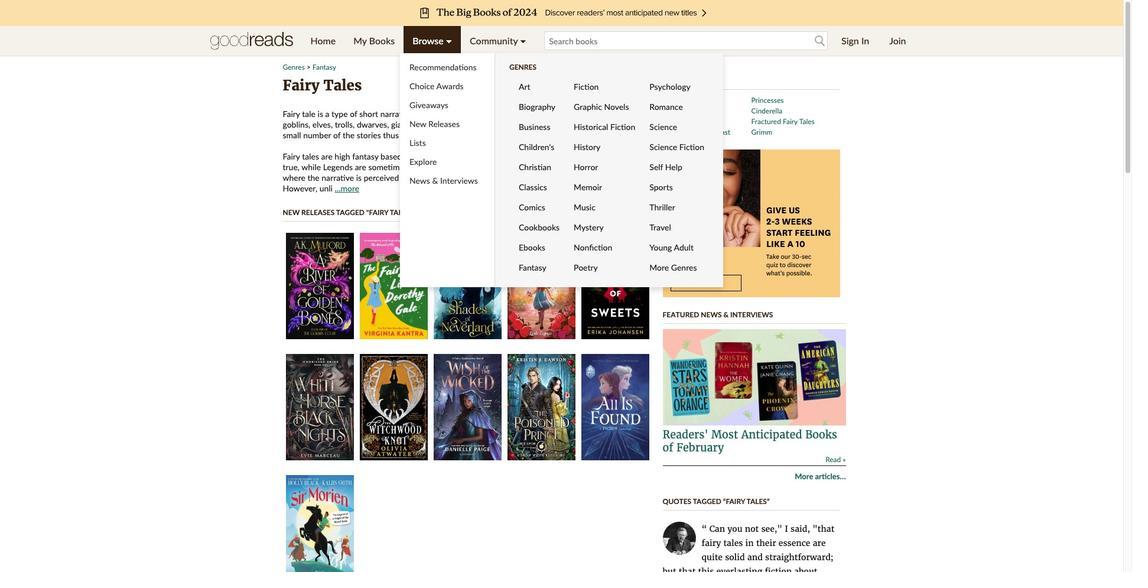 Task type: vqa. For each thing, say whether or not it's contained in the screenshot.


Task type: locate. For each thing, give the bounding box(es) containing it.
however,
[[588, 119, 623, 129], [283, 183, 317, 193]]

and up explicitly
[[457, 119, 470, 129]]

readers' most anticipated books of february image
[[663, 329, 846, 426]]

0 horizontal spatial fantasy
[[313, 63, 336, 72]]

1 horizontal spatial the
[[343, 130, 355, 140]]

unli
[[320, 183, 333, 193]]

tales
[[302, 151, 319, 161], [537, 162, 554, 172], [724, 538, 743, 549]]

and down fairy tale retellings link
[[687, 128, 698, 137]]

0 vertical spatial more
[[650, 262, 669, 273]]

0 horizontal spatial stories
[[357, 130, 381, 140]]

releases up explicitly
[[429, 119, 460, 129]]

are down fantasy
[[355, 162, 366, 172]]

2 science from the top
[[650, 142, 677, 152]]

0 horizontal spatial a
[[325, 109, 330, 119]]

fairies.
[[506, 130, 530, 140]]

"that
[[813, 524, 835, 534]]

fiction down beauty and the beast link
[[680, 142, 705, 152]]

1 horizontal spatial news
[[701, 310, 722, 319]]

as down plausible.
[[496, 173, 504, 183]]

christian link
[[510, 157, 565, 177]]

is inside fairy tales are high fantasy based on stories that are not only not true, but that couldn't possibly be true, while legends are sometimes perceived as real or plausible. fairy tales may merge into legends, where the narrative is perceived both by teller and hearers as being grounded in historical truth. however, unli
[[356, 173, 362, 183]]

1 vertical spatial fantasy
[[663, 106, 687, 115]]

0 horizontal spatial only
[[486, 151, 502, 161]]

but up christian
[[537, 151, 549, 161]]

cinderella link
[[752, 106, 783, 115]]

historical
[[574, 122, 609, 132]]

fairy inside the genres > fantasy fairy tales
[[283, 76, 320, 95]]

or down folkloric
[[523, 119, 530, 129]]

or for are
[[472, 162, 480, 172]]

not right you
[[745, 524, 759, 534]]

1 vertical spatial &
[[724, 310, 729, 319]]

more
[[650, 262, 669, 273], [795, 472, 814, 481]]

fantasy link right >
[[313, 63, 336, 72]]

0 vertical spatial books
[[369, 35, 395, 46]]

1 vertical spatial the
[[308, 173, 320, 183]]

and inside fiction fantasy fairy tale retellings beauty and the beast
[[687, 128, 698, 137]]

0 horizontal spatial &
[[432, 176, 438, 186]]

more articles…
[[795, 472, 846, 481]]

0 vertical spatial true,
[[518, 151, 535, 161]]

0 vertical spatial science
[[650, 122, 677, 132]]

in
[[862, 35, 870, 46]]

1 vertical spatial narrative
[[322, 173, 354, 183]]

tales inside princesses cinderella fractured fairy tales grimm
[[800, 117, 815, 126]]

fiction down the fairies, at the top right of page
[[611, 122, 636, 132]]

1 ▾ from the left
[[446, 35, 452, 46]]

in left their
[[746, 538, 754, 549]]

classics
[[519, 182, 547, 192]]

business link
[[510, 117, 565, 137]]

fantasy link
[[313, 63, 336, 72], [663, 106, 687, 115], [510, 258, 565, 278]]

releases down unli
[[302, 208, 335, 217]]

1 horizontal spatial releases
[[429, 119, 460, 129]]

genres up art
[[510, 63, 537, 72]]

▾ right browse at the top
[[446, 35, 452, 46]]

1 horizontal spatial stories
[[416, 151, 440, 161]]

1 vertical spatial only
[[486, 151, 502, 161]]

explore link
[[400, 153, 495, 171]]

only up plausible.
[[486, 151, 502, 161]]

i
[[785, 524, 788, 534]]

0 vertical spatial however,
[[588, 119, 623, 129]]

1 vertical spatial perceived
[[364, 173, 399, 183]]

graphic novels link
[[565, 97, 640, 117]]

0 vertical spatial a
[[325, 109, 330, 119]]

the inside fairy tale is a type of short narrative that typically features such folkloric characters, such as fairies, goblins, elves, trolls, dwarves, giants or gnomes, and usually magic or enchantments. however, only a small number of the stories thus designated explicitly refer to fairies.
[[343, 130, 355, 140]]

new releases tagged "fairy tales"
[[283, 208, 413, 217]]

true, up christian
[[518, 151, 535, 161]]

0 vertical spatial news
[[410, 176, 430, 186]]

tales inside the genres > fantasy fairy tales
[[324, 76, 362, 95]]

menu
[[302, 26, 724, 287]]

not up hearers
[[472, 151, 484, 161]]

fiction link up graphic novels
[[565, 77, 640, 97]]

1 horizontal spatial tales
[[800, 117, 815, 126]]

science down beauty
[[650, 142, 677, 152]]

1 vertical spatial releases
[[302, 208, 335, 217]]

0 vertical spatial stories
[[357, 130, 381, 140]]

0 vertical spatial fantasy
[[313, 63, 336, 72]]

fiction link down psychology
[[663, 96, 684, 105]]

adult
[[674, 242, 694, 252]]

fairy right "fractured" at top right
[[783, 117, 798, 126]]

horror link
[[565, 157, 640, 177]]

the witchwood knot image
[[360, 354, 428, 460]]

new down the where
[[283, 208, 300, 217]]

fantasy up tale
[[663, 106, 687, 115]]

lists link
[[400, 134, 495, 153]]

or up designated
[[415, 119, 422, 129]]

1 vertical spatial books
[[806, 428, 837, 442]]

that
[[415, 109, 430, 119], [442, 151, 457, 161], [552, 151, 566, 161], [679, 566, 696, 572]]

& right "by"
[[432, 176, 438, 186]]

browse ▾
[[413, 35, 452, 46]]

1 horizontal spatial fantasy link
[[510, 258, 565, 278]]

0 vertical spatial but
[[537, 151, 549, 161]]

1 horizontal spatial more
[[795, 472, 814, 481]]

or for typically
[[523, 119, 530, 129]]

0 vertical spatial tales
[[302, 151, 319, 161]]

of inside readers' most anticipated books of february read »
[[663, 441, 674, 455]]

news right featured
[[701, 310, 722, 319]]

1 vertical spatial is
[[356, 173, 362, 183]]

but down g.k. chesterton image
[[663, 566, 677, 572]]

the down the while
[[308, 173, 320, 183]]

or
[[415, 119, 422, 129], [523, 119, 530, 129], [472, 162, 480, 172]]

fantasy
[[313, 63, 336, 72], [663, 106, 687, 115], [519, 262, 547, 273]]

true, up the where
[[283, 162, 300, 172]]

fiction
[[574, 82, 599, 92], [663, 96, 684, 105], [611, 122, 636, 132], [680, 142, 705, 152]]

0 vertical spatial as
[[606, 109, 614, 119]]

0 vertical spatial &
[[432, 176, 438, 186]]

and down their
[[748, 552, 763, 563]]

however, inside fairy tale is a type of short narrative that typically features such folkloric characters, such as fairies, goblins, elves, trolls, dwarves, giants or gnomes, and usually magic or enchantments. however, only a small number of the stories thus designated explicitly refer to fairies.
[[588, 119, 623, 129]]

fantasy right >
[[313, 63, 336, 72]]

Search books text field
[[544, 31, 828, 50]]

travel
[[650, 222, 671, 232]]

0 vertical spatial perceived
[[410, 162, 445, 172]]

a left beauty
[[642, 119, 646, 129]]

1 horizontal spatial of
[[350, 109, 357, 119]]

0 horizontal spatial tales
[[324, 76, 362, 95]]

such up the historical
[[587, 109, 604, 119]]

fairy inside fairy tale is a type of short narrative that typically features such folkloric characters, such as fairies, goblins, elves, trolls, dwarves, giants or gnomes, and usually magic or enchantments. however, only a small number of the stories thus designated explicitly refer to fairies.
[[283, 109, 300, 119]]

new
[[410, 119, 426, 129], [283, 208, 300, 217]]

narrative inside fairy tale is a type of short narrative that typically features such folkloric characters, such as fairies, goblins, elves, trolls, dwarves, giants or gnomes, and usually magic or enchantments. however, only a small number of the stories thus designated explicitly refer to fairies.
[[380, 109, 413, 119]]

1 vertical spatial however,
[[283, 183, 317, 193]]

such
[[496, 109, 512, 119], [587, 109, 604, 119]]

of up trolls,
[[350, 109, 357, 119]]

0 horizontal spatial new
[[283, 208, 300, 217]]

narrative
[[380, 109, 413, 119], [322, 173, 354, 183]]

& inside "news & interviews" link
[[432, 176, 438, 186]]

2 horizontal spatial not
[[745, 524, 759, 534]]

science fiction link
[[640, 137, 709, 157]]

more down young
[[650, 262, 669, 273]]

my books link
[[345, 26, 404, 56]]

1 vertical spatial stories
[[416, 151, 440, 161]]

true,
[[518, 151, 535, 161], [283, 162, 300, 172]]

awards
[[437, 81, 464, 91]]

stories down lists
[[416, 151, 440, 161]]

tales
[[324, 76, 362, 95], [800, 117, 815, 126]]

genres > fantasy fairy tales
[[283, 63, 362, 95]]

2 ▾ from the left
[[520, 35, 526, 46]]

2 horizontal spatial fantasy link
[[663, 106, 687, 115]]

are up 'legends'
[[321, 151, 333, 161]]

tagged down ...more
[[336, 208, 365, 217]]

0 horizontal spatial more
[[650, 262, 669, 273]]

but inside the can you not see," i said, "that fairy tales in their essence are quite solid and straightforward; but that this everlasting fiction ab
[[663, 566, 677, 572]]

fantasy link up tale
[[663, 106, 687, 115]]

1 horizontal spatial narrative
[[380, 109, 413, 119]]

featured
[[663, 310, 700, 319]]

fiction link for graphic novels
[[565, 77, 640, 97]]

characters,
[[546, 109, 585, 119]]

memoir
[[574, 182, 602, 192]]

magic
[[499, 119, 521, 129]]

narrative up "giants"
[[380, 109, 413, 119]]

▾ right the community
[[520, 35, 526, 46]]

christian
[[519, 162, 552, 172]]

a up elves,
[[325, 109, 330, 119]]

however, down the where
[[283, 183, 317, 193]]

both
[[401, 173, 418, 183]]

narrative down 'legends'
[[322, 173, 354, 183]]

0 vertical spatial only
[[625, 119, 640, 129]]

such up magic
[[496, 109, 512, 119]]

join link
[[881, 26, 915, 56]]

fairy up goblins,
[[283, 109, 300, 119]]

the down trolls,
[[343, 130, 355, 140]]

fairy tale retellings link
[[663, 117, 723, 126]]

fiction down psychology
[[663, 96, 684, 105]]

is up ...more link
[[356, 173, 362, 183]]

however, down graphic novels link at the top of page
[[588, 119, 623, 129]]

legends
[[323, 162, 353, 172]]

&
[[432, 176, 438, 186], [724, 310, 729, 319]]

fairies,
[[616, 109, 640, 119]]

that up the gnomes,
[[415, 109, 430, 119]]

but inside fairy tales are high fantasy based on stories that are not only not true, but that couldn't possibly be true, while legends are sometimes perceived as real or plausible. fairy tales may merge into legends, where the narrative is perceived both by teller and hearers as being grounded in historical truth. however, unli
[[537, 151, 549, 161]]

1 vertical spatial new
[[283, 208, 300, 217]]

0 horizontal spatial tales
[[302, 151, 319, 161]]

essence
[[779, 538, 811, 549]]

1 vertical spatial a
[[642, 119, 646, 129]]

0 vertical spatial interviews
[[440, 176, 478, 186]]

releases for new releases tagged "fairy tales"
[[302, 208, 335, 217]]

self help link
[[640, 157, 709, 177]]

of left february
[[663, 441, 674, 455]]

perceived
[[410, 162, 445, 172], [364, 173, 399, 183]]

narrative inside fairy tales are high fantasy based on stories that are not only not true, but that couldn't possibly be true, while legends are sometimes perceived as real or plausible. fairy tales may merge into legends, where the narrative is perceived both by teller and hearers as being grounded in historical truth. however, unli
[[322, 173, 354, 183]]

0 horizontal spatial fantasy link
[[313, 63, 336, 72]]

only inside fairy tale is a type of short narrative that typically features such folkloric characters, such as fairies, goblins, elves, trolls, dwarves, giants or gnomes, and usually magic or enchantments. however, only a small number of the stories thus designated explicitly refer to fairies.
[[625, 119, 640, 129]]

and inside fairy tale is a type of short narrative that typically features such folkloric characters, such as fairies, goblins, elves, trolls, dwarves, giants or gnomes, and usually magic or enchantments. however, only a small number of the stories thus designated explicitly refer to fairies.
[[457, 119, 470, 129]]

that up may
[[552, 151, 566, 161]]

0 horizontal spatial in
[[565, 173, 571, 183]]

gnomes,
[[425, 119, 455, 129]]

0 horizontal spatial news
[[410, 176, 430, 186]]

that up teller
[[442, 151, 457, 161]]

0 horizontal spatial interviews
[[440, 176, 478, 186]]

is
[[318, 109, 323, 119], [356, 173, 362, 183]]

tales up grounded
[[537, 162, 554, 172]]

only down the fairies, at the top right of page
[[625, 119, 640, 129]]

stories down dwarves,
[[357, 130, 381, 140]]

"
[[702, 524, 710, 534]]

legends,
[[615, 162, 644, 172]]

1 horizontal spatial ▾
[[520, 35, 526, 46]]

0 horizontal spatial fiction link
[[565, 77, 640, 97]]

science for science fiction
[[650, 142, 677, 152]]

psychology link
[[640, 77, 709, 97]]

1 horizontal spatial is
[[356, 173, 362, 183]]

science link
[[640, 117, 709, 137]]

genres left >
[[283, 63, 305, 72]]

tagged left "fairy
[[693, 497, 722, 506]]

fiction link
[[565, 77, 640, 97], [663, 96, 684, 105]]

in down may
[[565, 173, 571, 183]]

business
[[519, 122, 551, 132]]

1 horizontal spatial as
[[496, 173, 504, 183]]

can
[[710, 524, 725, 534]]

1 horizontal spatial however,
[[588, 119, 623, 129]]

or inside fairy tales are high fantasy based on stories that are not only not true, but that couldn't possibly be true, while legends are sometimes perceived as real or plausible. fairy tales may merge into legends, where the narrative is perceived both by teller and hearers as being grounded in historical truth. however, unli
[[472, 162, 480, 172]]

sir morien: the legend of a knight of the round table image
[[286, 475, 354, 572]]

or up hearers
[[472, 162, 480, 172]]

fantasy inside the genres > fantasy fairy tales
[[313, 63, 336, 72]]

0 vertical spatial new
[[410, 119, 426, 129]]

2 vertical spatial fantasy link
[[510, 258, 565, 278]]

on
[[404, 151, 414, 161]]

1 vertical spatial tales
[[800, 117, 815, 126]]

are down "that
[[813, 538, 826, 549]]

0 horizontal spatial such
[[496, 109, 512, 119]]

1 horizontal spatial fantasy
[[519, 262, 547, 273]]

fantasy link down ebooks
[[510, 258, 565, 278]]

2 vertical spatial fantasy
[[519, 262, 547, 273]]

0 vertical spatial the
[[343, 130, 355, 140]]

perceived down 'sometimes'
[[364, 173, 399, 183]]

comics link
[[510, 197, 565, 218]]

fantasy inside fiction fantasy fairy tale retellings beauty and the beast
[[663, 106, 687, 115]]

poetry
[[574, 262, 598, 273]]

that inside the can you not see," i said, "that fairy tales in their essence are quite solid and straightforward; but that this everlasting fiction ab
[[679, 566, 696, 572]]

as up "historical fiction"
[[606, 109, 614, 119]]

1 vertical spatial but
[[663, 566, 677, 572]]

0 horizontal spatial perceived
[[364, 173, 399, 183]]

of down trolls,
[[333, 130, 341, 140]]

1 vertical spatial in
[[746, 538, 754, 549]]

science for science
[[650, 122, 677, 132]]

1 horizontal spatial books
[[806, 428, 837, 442]]

that left this
[[679, 566, 696, 572]]

0 horizontal spatial ▾
[[446, 35, 452, 46]]

& right featured
[[724, 310, 729, 319]]

0 vertical spatial releases
[[429, 119, 460, 129]]

recommendations link
[[400, 58, 495, 77]]

1 horizontal spatial in
[[746, 538, 754, 549]]

2 vertical spatial tales
[[724, 538, 743, 549]]

new up designated
[[410, 119, 426, 129]]

the fairytale life of dorothy gale image
[[360, 233, 428, 339]]

sports link
[[640, 177, 709, 197]]

0 horizontal spatial however,
[[283, 183, 317, 193]]

thriller
[[650, 202, 676, 212]]

books inside readers' most anticipated books of february read »
[[806, 428, 837, 442]]

not up plausible.
[[504, 151, 516, 161]]

g.k. chesterton image
[[663, 522, 696, 555]]

thus
[[383, 130, 399, 140]]

tales up solid
[[724, 538, 743, 549]]

grounded
[[528, 173, 563, 183]]

tales up the while
[[302, 151, 319, 161]]

the
[[343, 130, 355, 140], [308, 173, 320, 183]]

is up elves,
[[318, 109, 323, 119]]

fairy up beauty
[[663, 117, 678, 126]]

1 vertical spatial science
[[650, 142, 677, 152]]

fairy down genres "link"
[[283, 76, 320, 95]]

tales up type
[[324, 76, 362, 95]]

science
[[650, 122, 677, 132], [650, 142, 677, 152]]

biography link
[[510, 97, 565, 117]]

related genres
[[663, 76, 723, 85]]

2 horizontal spatial tales
[[724, 538, 743, 549]]

perceived up "by"
[[410, 162, 445, 172]]

2 horizontal spatial as
[[606, 109, 614, 119]]

science fiction
[[650, 142, 705, 152]]

1 horizontal spatial only
[[625, 119, 640, 129]]

genres down adult
[[671, 262, 697, 273]]

0 horizontal spatial is
[[318, 109, 323, 119]]

enchantments.
[[532, 119, 586, 129]]

books up read
[[806, 428, 837, 442]]

usually
[[472, 119, 497, 129]]

tales right "fractured" at top right
[[800, 117, 815, 126]]

be
[[631, 151, 640, 161]]

0 horizontal spatial true,
[[283, 162, 300, 172]]

0 vertical spatial fantasy link
[[313, 63, 336, 72]]

1 science from the top
[[650, 122, 677, 132]]

and inside fairy tales are high fantasy based on stories that are not only not true, but that couldn't possibly be true, while legends are sometimes perceived as real or plausible. fairy tales may merge into legends, where the narrative is perceived both by teller and hearers as being grounded in historical truth. however, unli
[[452, 173, 465, 183]]

young adult link
[[640, 238, 709, 258]]

beauty and the beast link
[[663, 128, 731, 137]]

science down romance
[[650, 122, 677, 132]]

1 horizontal spatial perceived
[[410, 162, 445, 172]]

more for more articles…
[[795, 472, 814, 481]]

more left articles…
[[795, 472, 814, 481]]

books right my
[[369, 35, 395, 46]]

0 horizontal spatial releases
[[302, 208, 335, 217]]

1 horizontal spatial but
[[663, 566, 677, 572]]

are
[[321, 151, 333, 161], [459, 151, 470, 161], [355, 162, 366, 172], [813, 538, 826, 549]]

see,"
[[762, 524, 783, 534]]

fantasy down ebooks
[[519, 262, 547, 273]]

releases for new releases
[[429, 119, 460, 129]]

news down explore
[[410, 176, 430, 186]]

1 horizontal spatial new
[[410, 119, 426, 129]]

0 vertical spatial tales
[[324, 76, 362, 95]]

new for new releases
[[410, 119, 426, 129]]

0 horizontal spatial tagged
[[336, 208, 365, 217]]

1 vertical spatial more
[[795, 472, 814, 481]]

ebooks link
[[510, 238, 565, 258]]

as left the real
[[447, 162, 455, 172]]

1 horizontal spatial fiction link
[[663, 96, 684, 105]]

2 vertical spatial of
[[663, 441, 674, 455]]

news & interviews
[[410, 176, 478, 186]]

and down the real
[[452, 173, 465, 183]]



Task type: describe. For each thing, give the bounding box(es) containing it.
giveaways
[[410, 100, 449, 110]]

children's
[[519, 142, 555, 152]]

graphic novels
[[574, 102, 629, 112]]

fairy down small
[[283, 151, 300, 161]]

only inside fairy tales are high fantasy based on stories that are not only not true, but that couldn't possibly be true, while legends are sometimes perceived as real or plausible. fairy tales may merge into legends, where the narrative is perceived both by teller and hearers as being grounded in historical truth. however, unli
[[486, 151, 502, 161]]

are up the real
[[459, 151, 470, 161]]

0 horizontal spatial books
[[369, 35, 395, 46]]

1 horizontal spatial a
[[642, 119, 646, 129]]

by
[[420, 173, 429, 183]]

browse ▾ button
[[404, 26, 461, 56]]

history
[[574, 142, 601, 152]]

all is found: a frozen anthology (frozen anthology, 10) image
[[581, 354, 649, 460]]

you
[[728, 524, 743, 534]]

fractured
[[752, 117, 781, 126]]

"fairy
[[723, 497, 745, 506]]

home link
[[302, 26, 345, 56]]

0 horizontal spatial not
[[472, 151, 484, 161]]

in inside fairy tales are high fantasy based on stories that are not only not true, but that couldn't possibly be true, while legends are sometimes perceived as real or plausible. fairy tales may merge into legends, where the narrative is perceived both by teller and hearers as being grounded in historical truth. however, unli
[[565, 173, 571, 183]]

art
[[519, 82, 531, 92]]

related
[[663, 76, 694, 85]]

beast
[[713, 128, 731, 137]]

novels
[[604, 102, 629, 112]]

historical fiction link
[[565, 117, 640, 137]]

fiction fantasy fairy tale retellings beauty and the beast
[[663, 96, 731, 137]]

new for new releases tagged "fairy tales"
[[283, 208, 300, 217]]

1 such from the left
[[496, 109, 512, 119]]

said,
[[791, 524, 810, 534]]

a river of golden bones (the golden court, #1) image
[[286, 233, 354, 339]]

1 vertical spatial true,
[[283, 162, 300, 172]]

advertisement element
[[663, 150, 840, 297]]

1 vertical spatial tales
[[537, 162, 554, 172]]

this
[[698, 566, 714, 572]]

genres inside "more genres" link
[[671, 262, 697, 273]]

dwarves,
[[357, 119, 389, 129]]

graphic
[[574, 102, 602, 112]]

shades of neverland image
[[434, 233, 502, 339]]

community
[[470, 35, 518, 46]]

giveaways link
[[400, 96, 495, 115]]

0 vertical spatial tagged
[[336, 208, 365, 217]]

explicitly
[[443, 130, 475, 140]]

wish of the wicked (wish of the wicked, #1) image
[[434, 354, 502, 460]]

most
[[712, 428, 738, 442]]

their
[[757, 538, 776, 549]]

fiction link for fantasy
[[663, 96, 684, 105]]

genres inside the genres > fantasy fairy tales
[[283, 63, 305, 72]]

princesses link
[[752, 96, 784, 105]]

tales inside the can you not see," i said, "that fairy tales in their essence are quite solid and straightforward; but that this everlasting fiction ab
[[724, 538, 743, 549]]

cookbooks link
[[510, 218, 565, 238]]

music
[[574, 202, 596, 212]]

Search for books to add to your shelves search field
[[544, 31, 828, 50]]

fairy tale is a type of short narrative that typically features such folkloric characters, such as fairies, goblins, elves, trolls, dwarves, giants or gnomes, and usually magic or enchantments. however, only a small number of the stories thus designated explicitly refer to fairies.
[[283, 109, 646, 140]]

not inside the can you not see," i said, "that fairy tales in their essence are quite solid and straightforward; but that this everlasting fiction ab
[[745, 524, 759, 534]]

the kingdom of sweets image
[[581, 233, 649, 339]]

1 vertical spatial of
[[333, 130, 341, 140]]

fairy inside princesses cinderella fractured fairy tales grimm
[[783, 117, 798, 126]]

2 such from the left
[[587, 109, 604, 119]]

fairy up being
[[518, 162, 535, 172]]

features
[[464, 109, 493, 119]]

psychology
[[650, 82, 691, 92]]

in inside the can you not see," i said, "that fairy tales in their essence are quite solid and straightforward; but that this everlasting fiction ab
[[746, 538, 754, 549]]

tale
[[679, 117, 692, 126]]

1 vertical spatial news
[[701, 310, 722, 319]]

1 horizontal spatial true,
[[518, 151, 535, 161]]

and inside the can you not see," i said, "that fairy tales in their essence are quite solid and straightforward; but that this everlasting fiction ab
[[748, 552, 763, 563]]

quite
[[702, 552, 723, 563]]

sometimes
[[369, 162, 408, 172]]

genres right related
[[696, 76, 723, 85]]

white horse black nights (the godkissed bride, #1) image
[[286, 354, 354, 460]]

fiction up the graphic
[[574, 82, 599, 92]]

nonfiction
[[574, 242, 613, 252]]

couldn't
[[568, 151, 597, 161]]

self help
[[650, 162, 683, 172]]

the last rose (sisters ever after #4) image
[[507, 233, 575, 339]]

february
[[677, 441, 724, 455]]

small
[[283, 130, 301, 140]]

however, inside fairy tales are high fantasy based on stories that are not only not true, but that couldn't possibly be true, while legends are sometimes perceived as real or plausible. fairy tales may merge into legends, where the narrative is perceived both by teller and hearers as being grounded in historical truth. however, unli
[[283, 183, 317, 193]]

readers' most anticipated books of february read »
[[663, 428, 846, 464]]

more articles… link
[[795, 471, 846, 482]]

quotes tagged "fairy tales"
[[663, 497, 770, 506]]

the poisoned prince image
[[507, 354, 575, 460]]

interviews inside menu
[[440, 176, 478, 186]]

is inside fairy tale is a type of short narrative that typically features such folkloric characters, such as fairies, goblins, elves, trolls, dwarves, giants or gnomes, and usually magic or enchantments. however, only a small number of the stories thus designated explicitly refer to fairies.
[[318, 109, 323, 119]]

▾ for community ▾
[[520, 35, 526, 46]]

everlasting
[[717, 566, 763, 572]]

1 horizontal spatial tagged
[[693, 497, 722, 506]]

>
[[307, 63, 311, 72]]

biography
[[519, 102, 556, 112]]

▾ for browse ▾
[[446, 35, 452, 46]]

merge
[[574, 162, 596, 172]]

that inside fairy tale is a type of short narrative that typically features such folkloric characters, such as fairies, goblins, elves, trolls, dwarves, giants or gnomes, and usually magic or enchantments. however, only a small number of the stories thus designated explicitly refer to fairies.
[[415, 109, 430, 119]]

as inside fairy tale is a type of short narrative that typically features such folkloric characters, such as fairies, goblins, elves, trolls, dwarves, giants or gnomes, and usually magic or enchantments. however, only a small number of the stories thus designated explicitly refer to fairies.
[[606, 109, 614, 119]]

readers' most anticipated books of february link
[[663, 428, 837, 455]]

fairy inside fiction fantasy fairy tale retellings beauty and the beast
[[663, 117, 678, 126]]

trolls,
[[335, 119, 355, 129]]

the inside fairy tales are high fantasy based on stories that are not only not true, but that couldn't possibly be true, while legends are sometimes perceived as real or plausible. fairy tales may merge into legends, where the narrative is perceived both by teller and hearers as being grounded in historical truth. however, unli
[[308, 173, 320, 183]]

choice awards
[[410, 81, 464, 91]]

are inside the can you not see," i said, "that fairy tales in their essence are quite solid and straightforward; but that this everlasting fiction ab
[[813, 538, 826, 549]]

stories inside fairy tales are high fantasy based on stories that are not only not true, but that couldn't possibly be true, while legends are sometimes perceived as real or plausible. fairy tales may merge into legends, where the narrative is perceived both by teller and hearers as being grounded in historical truth. however, unli
[[416, 151, 440, 161]]

tale
[[302, 109, 316, 119]]

romance
[[650, 102, 683, 112]]

more for more genres
[[650, 262, 669, 273]]

choice
[[410, 81, 435, 91]]

more genres link
[[640, 258, 709, 278]]

history link
[[565, 137, 640, 157]]

menu containing home
[[302, 26, 724, 287]]

stories inside fairy tale is a type of short narrative that typically features such folkloric characters, such as fairies, goblins, elves, trolls, dwarves, giants or gnomes, and usually magic or enchantments. however, only a small number of the stories thus designated explicitly refer to fairies.
[[357, 130, 381, 140]]

browse
[[413, 35, 444, 46]]

0 horizontal spatial as
[[447, 162, 455, 172]]

1 horizontal spatial not
[[504, 151, 516, 161]]

fairy tales are high fantasy based on stories that are not only not true, but that couldn't possibly be true, while legends are sometimes perceived as real or plausible. fairy tales may merge into legends, where the narrative is perceived both by teller and hearers as being grounded in historical truth. however, unli
[[283, 151, 644, 193]]

"fairy
[[366, 208, 388, 217]]

mystery
[[574, 222, 604, 232]]

comics
[[519, 202, 545, 212]]

read » link
[[826, 455, 846, 464]]

readers'
[[663, 428, 709, 442]]

1 vertical spatial interviews
[[731, 310, 773, 319]]

...more
[[335, 183, 359, 193]]

my
[[354, 35, 367, 46]]

tales for genres > fantasy fairy tales
[[324, 76, 362, 95]]

plausible.
[[482, 162, 516, 172]]

0 horizontal spatial or
[[415, 119, 422, 129]]

genres link
[[283, 63, 305, 72]]

poetry link
[[565, 258, 640, 278]]

featured news & interviews link
[[663, 310, 773, 319]]

the most anticipated books of 2024 image
[[89, 0, 1035, 26]]

quotes
[[663, 497, 692, 506]]

help
[[665, 162, 683, 172]]

princesses cinderella fractured fairy tales grimm
[[752, 96, 815, 137]]

0 vertical spatial of
[[350, 109, 357, 119]]

tales for princesses cinderella fractured fairy tales grimm
[[800, 117, 815, 126]]

romance link
[[640, 97, 709, 117]]

recommendations
[[410, 62, 477, 72]]

fiction inside fiction fantasy fairy tale retellings beauty and the beast
[[663, 96, 684, 105]]

explore
[[410, 157, 437, 167]]

sign
[[842, 35, 859, 46]]

»
[[843, 455, 846, 464]]

princesses
[[752, 96, 784, 105]]

fractured fairy tales link
[[752, 117, 815, 126]]

classics link
[[510, 177, 565, 197]]

quotes tagged "fairy tales" link
[[663, 497, 770, 506]]

grimm
[[752, 128, 773, 137]]

typically
[[432, 109, 462, 119]]

goblins,
[[283, 119, 310, 129]]

into
[[598, 162, 613, 172]]



